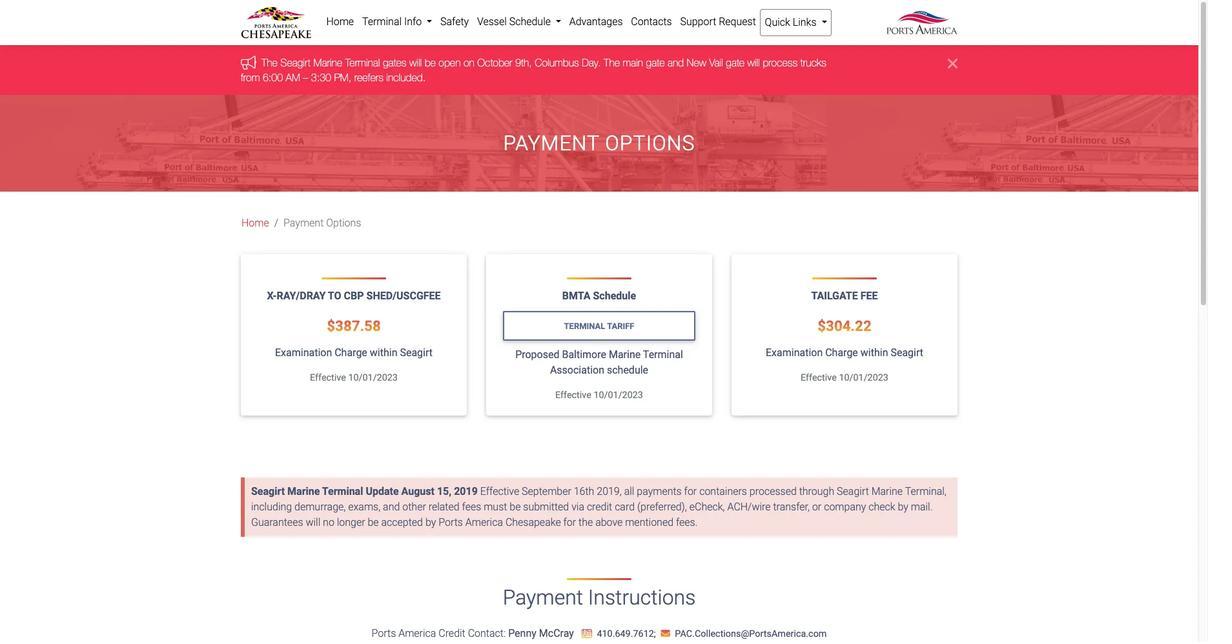 Task type: describe. For each thing, give the bounding box(es) containing it.
process
[[763, 57, 798, 69]]

9th,
[[516, 57, 532, 69]]

1 the from the left
[[262, 57, 278, 69]]

2019,
[[597, 486, 622, 498]]

charge for $387.58
[[335, 347, 368, 359]]

echeck,
[[690, 502, 725, 514]]

transfer,
[[774, 502, 810, 514]]

baltimore
[[562, 349, 607, 361]]

vessel schedule link
[[473, 9, 566, 35]]

proposed
[[516, 349, 560, 361]]

0 vertical spatial payment
[[504, 131, 600, 156]]

via
[[572, 502, 585, 514]]

bmta schedule
[[563, 290, 637, 303]]

410.649.7612;
[[597, 629, 656, 640]]

am
[[286, 72, 300, 83]]

payments
[[637, 486, 682, 498]]

safety
[[441, 16, 469, 28]]

10/01/2023 for $387.58
[[349, 373, 398, 384]]

effective for ray/dray
[[310, 373, 346, 384]]

charge for $304.22
[[826, 347, 859, 359]]

update
[[366, 486, 399, 498]]

and for other
[[383, 502, 400, 514]]

tailgate
[[812, 290, 859, 303]]

mccray
[[539, 628, 574, 640]]

2 gate from the left
[[727, 57, 745, 69]]

mail.
[[912, 502, 933, 514]]

processed
[[750, 486, 797, 498]]

0 horizontal spatial by
[[426, 517, 436, 529]]

envelope image
[[661, 630, 671, 639]]

410.649.7612; link
[[577, 629, 659, 640]]

safety link
[[437, 9, 473, 35]]

seagirt marine terminal update august 15, 2019
[[251, 486, 478, 498]]

effective 10/01/2023 for $304.22
[[801, 373, 889, 384]]

america inside effective september 16th 2019, all payments for containers processed through seagirt marine terminal, including demurrage, exams, and other related fees must be submitted via credit card (preferred), echeck, ach/wire transfer, or company check by mail. guarantees will no longer be accepted by ports america chesapeake for the above mentioned fees.
[[466, 517, 503, 529]]

through
[[800, 486, 835, 498]]

effective inside effective september 16th 2019, all payments for containers processed through seagirt marine terminal, including demurrage, exams, and other related fees must be submitted via credit card (preferred), echeck, ach/wire transfer, or company check by mail. guarantees will no longer be accepted by ports america chesapeake for the above mentioned fees.
[[481, 486, 520, 498]]

chesapeake
[[506, 517, 561, 529]]

close image
[[949, 56, 958, 71]]

terminal inside "the seagirt marine terminal gates will be open on october 9th, columbus day. the main gate and new vail gate will process trucks from 6:00 am – 3:30 pm, reefers included."
[[345, 57, 380, 69]]

association
[[550, 365, 605, 377]]

phone office image
[[582, 630, 592, 639]]

terminal inside proposed baltimore marine  terminal association schedule
[[643, 349, 684, 361]]

company
[[825, 502, 867, 514]]

2 horizontal spatial will
[[748, 57, 760, 69]]

guarantees
[[251, 517, 303, 529]]

2 vertical spatial payment
[[503, 586, 583, 611]]

seagirt inside effective september 16th 2019, all payments for containers processed through seagirt marine terminal, including demurrage, exams, and other related fees must be submitted via credit card (preferred), echeck, ach/wire transfer, or company check by mail. guarantees will no longer be accepted by ports america chesapeake for the above mentioned fees.
[[837, 486, 870, 498]]

0 vertical spatial by
[[898, 502, 909, 514]]

bmta
[[563, 290, 591, 303]]

october
[[478, 57, 513, 69]]

terminal info link
[[358, 9, 437, 35]]

the seagirt marine terminal gates will be open on october 9th, columbus day. the main gate and new vail gate will process trucks from 6:00 am – 3:30 pm, reefers included.
[[241, 57, 827, 83]]

within for $304.22
[[861, 347, 889, 359]]

new
[[687, 57, 707, 69]]

credit
[[439, 628, 466, 640]]

longer
[[337, 517, 365, 529]]

above
[[596, 517, 623, 529]]

schedule for vessel schedule
[[510, 16, 551, 28]]

home for left home link
[[242, 217, 269, 229]]

trucks
[[801, 57, 827, 69]]

0 vertical spatial options
[[606, 131, 696, 156]]

fees
[[462, 502, 482, 514]]

credit
[[587, 502, 613, 514]]

submitted
[[524, 502, 569, 514]]

advantages
[[570, 16, 623, 28]]

exams,
[[348, 502, 381, 514]]

support
[[681, 16, 717, 28]]

2 vertical spatial be
[[368, 517, 379, 529]]

15,
[[437, 486, 452, 498]]

payment instructions
[[503, 586, 696, 611]]

effective september 16th 2019, all payments for containers processed through seagirt marine terminal, including demurrage, exams, and other related fees must be submitted via credit card (preferred), echeck, ach/wire transfer, or company check by mail. guarantees will no longer be accepted by ports america chesapeake for the above mentioned fees.
[[251, 486, 947, 529]]

included.
[[387, 72, 426, 83]]

x-ray/dray to cbp shed/uscgfee
[[267, 290, 441, 303]]

1 horizontal spatial home link
[[322, 9, 358, 35]]

contacts link
[[627, 9, 677, 35]]

containers
[[700, 486, 748, 498]]

cbp
[[344, 290, 364, 303]]

3:30
[[311, 72, 331, 83]]

1 vertical spatial for
[[564, 517, 576, 529]]

quick links
[[765, 16, 820, 28]]

$304.22
[[818, 318, 872, 335]]

links
[[793, 16, 817, 28]]

terminal tariff link
[[503, 312, 696, 341]]

ports inside effective september 16th 2019, all payments for containers processed through seagirt marine terminal, including demurrage, exams, and other related fees must be submitted via credit card (preferred), echeck, ach/wire transfer, or company check by mail. guarantees will no longer be accepted by ports america chesapeake for the above mentioned fees.
[[439, 517, 463, 529]]

examination for $304.22
[[766, 347, 823, 359]]

support request link
[[677, 9, 761, 35]]

related
[[429, 502, 460, 514]]

within for $387.58
[[370, 347, 398, 359]]

1 vertical spatial options
[[326, 217, 361, 229]]

effective for schedule
[[556, 390, 592, 401]]

marine inside "the seagirt marine terminal gates will be open on october 9th, columbus day. the main gate and new vail gate will process trucks from 6:00 am – 3:30 pm, reefers included."
[[314, 57, 343, 69]]

ach/wire
[[728, 502, 771, 514]]

2019
[[454, 486, 478, 498]]

tariff
[[607, 321, 635, 331]]

$387.58
[[327, 318, 381, 335]]

0 horizontal spatial ports
[[372, 628, 396, 640]]

x-
[[267, 290, 277, 303]]

day.
[[582, 57, 601, 69]]

open
[[439, 57, 461, 69]]



Task type: vqa. For each thing, say whether or not it's contained in the screenshot.
entering to the middle
no



Task type: locate. For each thing, give the bounding box(es) containing it.
must
[[484, 502, 507, 514]]

gate right main
[[647, 57, 665, 69]]

for
[[685, 486, 697, 498], [564, 517, 576, 529]]

payment
[[504, 131, 600, 156], [284, 217, 324, 229], [503, 586, 583, 611]]

pm,
[[334, 72, 352, 83]]

will inside effective september 16th 2019, all payments for containers processed through seagirt marine terminal, including demurrage, exams, and other related fees must be submitted via credit card (preferred), echeck, ach/wire transfer, or company check by mail. guarantees will no longer be accepted by ports america chesapeake for the above mentioned fees.
[[306, 517, 321, 529]]

quick links link
[[761, 9, 832, 36]]

examination charge within seagirt down $304.22
[[766, 347, 924, 359]]

16th
[[574, 486, 595, 498]]

10/01/2023 down $304.22
[[840, 373, 889, 384]]

will left no at the left
[[306, 517, 321, 529]]

on
[[464, 57, 475, 69]]

0 vertical spatial home link
[[322, 9, 358, 35]]

and down update at the left of the page
[[383, 502, 400, 514]]

demurrage,
[[295, 502, 346, 514]]

1 horizontal spatial payment options
[[504, 131, 696, 156]]

2 horizontal spatial 10/01/2023
[[840, 373, 889, 384]]

0 vertical spatial be
[[425, 57, 436, 69]]

within down $387.58
[[370, 347, 398, 359]]

schedule up tariff
[[594, 290, 637, 303]]

by down related
[[426, 517, 436, 529]]

will up included.
[[410, 57, 422, 69]]

main
[[623, 57, 644, 69]]

charge
[[335, 347, 368, 359], [826, 347, 859, 359]]

mentioned
[[626, 517, 674, 529]]

the up 6:00
[[262, 57, 278, 69]]

and
[[668, 57, 684, 69], [383, 502, 400, 514]]

penny
[[509, 628, 537, 640]]

1 horizontal spatial be
[[425, 57, 436, 69]]

1 horizontal spatial charge
[[826, 347, 859, 359]]

1 horizontal spatial the
[[604, 57, 620, 69]]

by left mail.
[[898, 502, 909, 514]]

1 gate from the left
[[647, 57, 665, 69]]

6:00
[[263, 72, 283, 83]]

terminal info
[[362, 16, 425, 28]]

effective down $387.58
[[310, 373, 346, 384]]

request
[[719, 16, 757, 28]]

gates
[[383, 57, 407, 69]]

effective for fee
[[801, 373, 837, 384]]

marine up demurrage,
[[288, 486, 320, 498]]

check
[[869, 502, 896, 514]]

examination down $304.22
[[766, 347, 823, 359]]

effective 10/01/2023 for $387.58
[[310, 373, 398, 384]]

effective
[[310, 373, 346, 384], [801, 373, 837, 384], [556, 390, 592, 401], [481, 486, 520, 498]]

and inside "the seagirt marine terminal gates will be open on october 9th, columbus day. the main gate and new vail gate will process trucks from 6:00 am – 3:30 pm, reefers included."
[[668, 57, 684, 69]]

marine inside effective september 16th 2019, all payments for containers processed through seagirt marine terminal, including demurrage, exams, and other related fees must be submitted via credit card (preferred), echeck, ach/wire transfer, or company check by mail. guarantees will no longer be accepted by ports america chesapeake for the above mentioned fees.
[[872, 486, 903, 498]]

terminal up exams,
[[322, 486, 363, 498]]

1 horizontal spatial ports
[[439, 517, 463, 529]]

1 examination charge within seagirt from the left
[[275, 347, 433, 359]]

august
[[402, 486, 435, 498]]

0 vertical spatial for
[[685, 486, 697, 498]]

will
[[410, 57, 422, 69], [748, 57, 760, 69], [306, 517, 321, 529]]

terminal inside terminal tariff link
[[564, 321, 606, 331]]

be inside "the seagirt marine terminal gates will be open on october 9th, columbus day. the main gate and new vail gate will process trucks from 6:00 am – 3:30 pm, reefers included."
[[425, 57, 436, 69]]

terminal left info
[[362, 16, 402, 28]]

vessel
[[477, 16, 507, 28]]

schedule for bmta schedule
[[594, 290, 637, 303]]

september
[[522, 486, 572, 498]]

0 horizontal spatial home link
[[242, 216, 269, 231]]

terminal tariff
[[564, 321, 635, 331]]

0 horizontal spatial examination
[[275, 347, 332, 359]]

advantages link
[[566, 9, 627, 35]]

the
[[579, 517, 593, 529]]

all
[[625, 486, 635, 498]]

for left the
[[564, 517, 576, 529]]

schedule right 'vessel'
[[510, 16, 551, 28]]

0 horizontal spatial charge
[[335, 347, 368, 359]]

proposed baltimore marine  terminal association schedule
[[516, 349, 684, 377]]

contacts
[[631, 16, 672, 28]]

1 horizontal spatial will
[[410, 57, 422, 69]]

info
[[404, 16, 422, 28]]

1 horizontal spatial within
[[861, 347, 889, 359]]

home for the rightmost home link
[[327, 16, 354, 28]]

10/01/2023 down $387.58
[[349, 373, 398, 384]]

examination charge within seagirt for $304.22
[[766, 347, 924, 359]]

1 vertical spatial by
[[426, 517, 436, 529]]

1 vertical spatial payment options
[[284, 217, 361, 229]]

1 vertical spatial america
[[399, 628, 436, 640]]

10/01/2023 for $304.22
[[840, 373, 889, 384]]

effective down association on the bottom of page
[[556, 390, 592, 401]]

1 horizontal spatial gate
[[727, 57, 745, 69]]

0 vertical spatial payment options
[[504, 131, 696, 156]]

tailgate fee
[[812, 290, 878, 303]]

payment options
[[504, 131, 696, 156], [284, 217, 361, 229]]

america left credit
[[399, 628, 436, 640]]

terminal inside terminal info link
[[362, 16, 402, 28]]

from
[[241, 72, 260, 83]]

be down exams,
[[368, 517, 379, 529]]

0 horizontal spatial gate
[[647, 57, 665, 69]]

0 horizontal spatial 10/01/2023
[[349, 373, 398, 384]]

1 vertical spatial ports
[[372, 628, 396, 640]]

effective 10/01/2023 down $387.58
[[310, 373, 398, 384]]

2 horizontal spatial be
[[510, 502, 521, 514]]

or
[[813, 502, 822, 514]]

the right day.
[[604, 57, 620, 69]]

terminal up baltimore
[[564, 321, 606, 331]]

accepted
[[382, 517, 423, 529]]

1 horizontal spatial schedule
[[594, 290, 637, 303]]

1 horizontal spatial and
[[668, 57, 684, 69]]

the seagirt marine terminal gates will be open on october 9th, columbus day. the main gate and new vail gate will process trucks from 6:00 am – 3:30 pm, reefers included. alert
[[0, 45, 1199, 95]]

instructions
[[589, 586, 696, 611]]

and inside effective september 16th 2019, all payments for containers processed through seagirt marine terminal, including demurrage, exams, and other related fees must be submitted via credit card (preferred), echeck, ach/wire transfer, or company check by mail. guarantees will no longer be accepted by ports america chesapeake for the above mentioned fees.
[[383, 502, 400, 514]]

examination down ray/dray
[[275, 347, 332, 359]]

effective 10/01/2023 down $304.22
[[801, 373, 889, 384]]

effective 10/01/2023
[[310, 373, 398, 384], [801, 373, 889, 384], [556, 390, 644, 401]]

1 vertical spatial schedule
[[594, 290, 637, 303]]

vessel schedule
[[477, 16, 554, 28]]

fees.
[[676, 517, 698, 529]]

effective up must
[[481, 486, 520, 498]]

1 horizontal spatial america
[[466, 517, 503, 529]]

0 horizontal spatial payment options
[[284, 217, 361, 229]]

within down $304.22
[[861, 347, 889, 359]]

1 examination from the left
[[275, 347, 332, 359]]

0 horizontal spatial examination charge within seagirt
[[275, 347, 433, 359]]

1 horizontal spatial for
[[685, 486, 697, 498]]

america down must
[[466, 517, 503, 529]]

1 horizontal spatial home
[[327, 16, 354, 28]]

0 horizontal spatial home
[[242, 217, 269, 229]]

0 horizontal spatial be
[[368, 517, 379, 529]]

be left open
[[425, 57, 436, 69]]

0 horizontal spatial will
[[306, 517, 321, 529]]

fee
[[861, 290, 878, 303]]

card
[[615, 502, 635, 514]]

examination for $387.58
[[275, 347, 332, 359]]

be
[[425, 57, 436, 69], [510, 502, 521, 514], [368, 517, 379, 529]]

vail
[[710, 57, 724, 69]]

2 examination charge within seagirt from the left
[[766, 347, 924, 359]]

(preferred),
[[638, 502, 687, 514]]

10/01/2023 down schedule
[[594, 390, 644, 401]]

marine
[[314, 57, 343, 69], [609, 349, 641, 361], [288, 486, 320, 498], [872, 486, 903, 498]]

home link
[[322, 9, 358, 35], [242, 216, 269, 231]]

0 vertical spatial schedule
[[510, 16, 551, 28]]

quick
[[765, 16, 791, 28]]

0 horizontal spatial options
[[326, 217, 361, 229]]

terminal up reefers
[[345, 57, 380, 69]]

schedule
[[510, 16, 551, 28], [594, 290, 637, 303]]

charge down $387.58
[[335, 347, 368, 359]]

1 vertical spatial home link
[[242, 216, 269, 231]]

terminal,
[[906, 486, 947, 498]]

marine up check
[[872, 486, 903, 498]]

1 horizontal spatial by
[[898, 502, 909, 514]]

2 examination from the left
[[766, 347, 823, 359]]

other
[[403, 502, 426, 514]]

shed/uscgfee
[[367, 290, 441, 303]]

0 horizontal spatial and
[[383, 502, 400, 514]]

1 within from the left
[[370, 347, 398, 359]]

terminal up schedule
[[643, 349, 684, 361]]

bullhorn image
[[241, 55, 262, 70]]

0 horizontal spatial the
[[262, 57, 278, 69]]

0 horizontal spatial for
[[564, 517, 576, 529]]

0 vertical spatial and
[[668, 57, 684, 69]]

ports america credit contact: penny mccray
[[372, 628, 574, 640]]

contact:
[[468, 628, 506, 640]]

to
[[328, 290, 342, 303]]

1 charge from the left
[[335, 347, 368, 359]]

examination charge within seagirt down $387.58
[[275, 347, 433, 359]]

gate right vail on the top of the page
[[727, 57, 745, 69]]

will left process
[[748, 57, 760, 69]]

seagirt
[[281, 57, 311, 69], [400, 347, 433, 359], [891, 347, 924, 359], [251, 486, 285, 498], [837, 486, 870, 498]]

2 within from the left
[[861, 347, 889, 359]]

1 horizontal spatial effective 10/01/2023
[[556, 390, 644, 401]]

1 horizontal spatial options
[[606, 131, 696, 156]]

gate
[[647, 57, 665, 69], [727, 57, 745, 69]]

0 horizontal spatial america
[[399, 628, 436, 640]]

0 horizontal spatial within
[[370, 347, 398, 359]]

seagirt inside "the seagirt marine terminal gates will be open on october 9th, columbus day. the main gate and new vail gate will process trucks from 6:00 am – 3:30 pm, reefers included."
[[281, 57, 311, 69]]

marine up 3:30
[[314, 57, 343, 69]]

pac.collections@portsamerica.com link
[[659, 629, 827, 640]]

charge down $304.22
[[826, 347, 859, 359]]

the seagirt marine terminal gates will be open on october 9th, columbus day. the main gate and new vail gate will process trucks from 6:00 am – 3:30 pm, reefers included. link
[[241, 57, 827, 83]]

including
[[251, 502, 292, 514]]

1 horizontal spatial 10/01/2023
[[594, 390, 644, 401]]

2 charge from the left
[[826, 347, 859, 359]]

effective 10/01/2023 down proposed baltimore marine  terminal association schedule
[[556, 390, 644, 401]]

1 vertical spatial and
[[383, 502, 400, 514]]

columbus
[[535, 57, 579, 69]]

–
[[303, 72, 308, 83]]

ray/dray
[[277, 290, 326, 303]]

marine inside proposed baltimore marine  terminal association schedule
[[609, 349, 641, 361]]

2 horizontal spatial effective 10/01/2023
[[801, 373, 889, 384]]

effective down $304.22
[[801, 373, 837, 384]]

examination
[[275, 347, 332, 359], [766, 347, 823, 359]]

10/01/2023
[[349, 373, 398, 384], [840, 373, 889, 384], [594, 390, 644, 401]]

reefers
[[355, 72, 384, 83]]

1 vertical spatial be
[[510, 502, 521, 514]]

0 horizontal spatial schedule
[[510, 16, 551, 28]]

be right must
[[510, 502, 521, 514]]

terminal
[[362, 16, 402, 28], [345, 57, 380, 69], [564, 321, 606, 331], [643, 349, 684, 361], [322, 486, 363, 498]]

0 horizontal spatial effective 10/01/2023
[[310, 373, 398, 384]]

ports
[[439, 517, 463, 529], [372, 628, 396, 640]]

0 vertical spatial ports
[[439, 517, 463, 529]]

1 horizontal spatial examination
[[766, 347, 823, 359]]

options
[[606, 131, 696, 156], [326, 217, 361, 229]]

no
[[323, 517, 335, 529]]

1 vertical spatial payment
[[284, 217, 324, 229]]

2 the from the left
[[604, 57, 620, 69]]

and for new
[[668, 57, 684, 69]]

examination charge within seagirt for $387.58
[[275, 347, 433, 359]]

and left the new
[[668, 57, 684, 69]]

marine up schedule
[[609, 349, 641, 361]]

1 horizontal spatial examination charge within seagirt
[[766, 347, 924, 359]]

0 vertical spatial america
[[466, 517, 503, 529]]

home inside home link
[[327, 16, 354, 28]]

for up echeck,
[[685, 486, 697, 498]]

0 vertical spatial home
[[327, 16, 354, 28]]

1 vertical spatial home
[[242, 217, 269, 229]]



